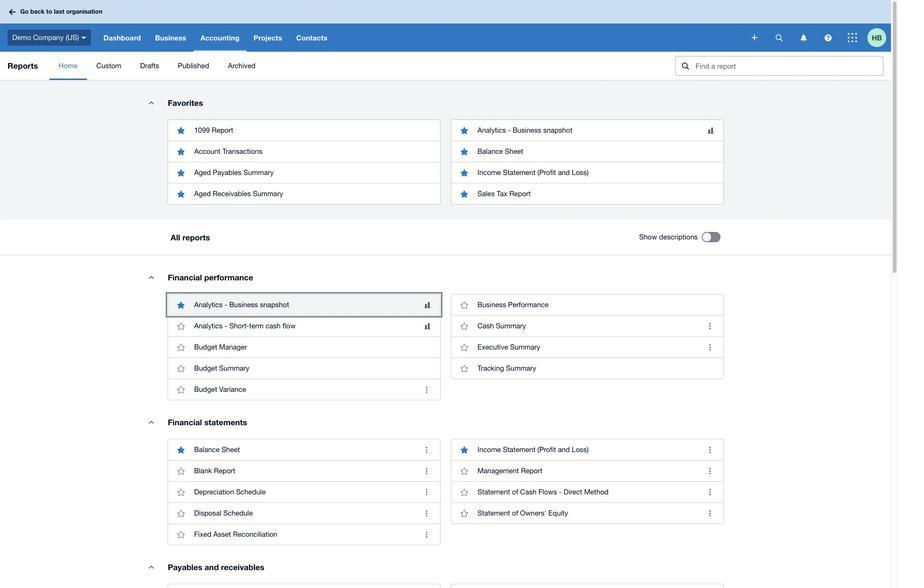 Task type: locate. For each thing, give the bounding box(es) containing it.
report inside sales tax report link
[[510, 190, 531, 198]]

0 vertical spatial income statement (profit and loss) link
[[451, 162, 724, 183]]

report up statement of cash flows - direct method
[[521, 467, 543, 475]]

0 vertical spatial balance sheet
[[478, 147, 524, 155]]

0 horizontal spatial svg image
[[81, 37, 86, 39]]

more options image inside the disposal schedule link
[[417, 504, 436, 523]]

and up sales tax report link
[[558, 169, 570, 177]]

method
[[584, 488, 609, 496]]

1 horizontal spatial sheet
[[505, 147, 524, 155]]

favorite image inside 'executive summary' link
[[455, 338, 474, 357]]

of down management report
[[512, 488, 518, 496]]

1 vertical spatial balance
[[194, 446, 220, 454]]

2 of from the top
[[512, 510, 518, 518]]

drafts link
[[131, 52, 169, 80]]

svg image right (us)
[[81, 37, 86, 39]]

more options image for fixed asset reconciliation
[[417, 526, 436, 544]]

favorite image for disposal schedule
[[172, 504, 190, 523]]

balance sheet up blank report
[[194, 446, 240, 454]]

1 vertical spatial income statement (profit and loss) link
[[451, 440, 724, 461]]

2 (profit from the top
[[538, 446, 556, 454]]

blank report link
[[168, 461, 440, 482]]

balance
[[478, 147, 503, 155], [194, 446, 220, 454]]

and up "management report" link
[[558, 446, 570, 454]]

1 vertical spatial remove favorite image
[[172, 185, 190, 203]]

more options image inside 'executive summary' link
[[701, 338, 720, 357]]

banner containing hb
[[0, 0, 891, 52]]

0 vertical spatial income statement (profit and loss)
[[478, 169, 589, 177]]

snapshot
[[544, 126, 573, 134], [260, 301, 289, 309]]

favorite image inside business performance link
[[455, 296, 474, 315]]

remove favorite image inside aged receivables summary link
[[172, 185, 190, 203]]

more options image for statement of owners' equity
[[701, 504, 720, 523]]

1 vertical spatial balance sheet link
[[168, 440, 440, 461]]

sheet
[[505, 147, 524, 155], [222, 446, 240, 454]]

0 horizontal spatial balance
[[194, 446, 220, 454]]

show descriptions
[[639, 233, 698, 241]]

all
[[171, 232, 180, 242]]

loss)
[[572, 169, 589, 177], [572, 446, 589, 454]]

report inside "management report" link
[[521, 467, 543, 475]]

1099 report link
[[168, 120, 440, 141]]

svg image up the find a report text field
[[752, 35, 758, 40]]

analytics - business snapshot for more information about analytics - business snapshot icon
[[194, 301, 289, 309]]

0 vertical spatial balance
[[478, 147, 503, 155]]

loss) up "management report" link
[[572, 446, 589, 454]]

1 vertical spatial balance sheet
[[194, 446, 240, 454]]

more options image for executive summary
[[701, 338, 720, 357]]

favorite image for statement of owners' equity
[[455, 504, 474, 523]]

1 income statement (profit and loss) from the top
[[478, 169, 589, 177]]

term
[[249, 322, 264, 330]]

favorite image inside the blank report link
[[172, 462, 190, 481]]

summary up tracking summary
[[510, 343, 541, 351]]

1 vertical spatial payables
[[168, 563, 202, 573]]

favorite image inside depreciation schedule 'link'
[[172, 483, 190, 502]]

management
[[478, 467, 519, 475]]

remove favorite image for "account transactions" link
[[172, 142, 190, 161]]

statement up management report
[[503, 446, 536, 454]]

and left receivables
[[205, 563, 219, 573]]

equity
[[549, 510, 568, 518]]

favorite image
[[455, 296, 474, 315], [455, 317, 474, 336], [455, 359, 474, 378], [172, 380, 190, 399], [172, 462, 190, 481], [455, 462, 474, 481], [172, 483, 190, 502], [455, 483, 474, 502], [172, 526, 190, 544]]

projects button
[[247, 24, 289, 52]]

remove favorite image inside 1099 report link
[[172, 121, 190, 140]]

report right the blank
[[214, 467, 235, 475]]

1 horizontal spatial snapshot
[[544, 126, 573, 134]]

(profit up sales tax report link
[[538, 169, 556, 177]]

more options image
[[701, 338, 720, 357], [417, 441, 436, 460], [701, 441, 720, 460], [701, 462, 720, 481], [417, 483, 436, 502], [417, 504, 436, 523], [417, 526, 436, 544]]

tracking
[[478, 364, 504, 372]]

budget summary link
[[168, 358, 440, 379]]

favorite image inside "management report" link
[[455, 462, 474, 481]]

fixed asset reconciliation link
[[168, 524, 440, 545]]

1 vertical spatial sheet
[[222, 446, 240, 454]]

analytics for more information about analytics - short-term cash flow "image"
[[194, 322, 223, 330]]

manager
[[219, 343, 247, 351]]

summary down executive summary
[[506, 364, 536, 372]]

budget up budget summary
[[194, 343, 217, 351]]

0 vertical spatial budget
[[194, 343, 217, 351]]

1 vertical spatial analytics - business snapshot
[[194, 301, 289, 309]]

0 vertical spatial income
[[478, 169, 501, 177]]

schedule for depreciation schedule
[[236, 488, 266, 496]]

aged for aged receivables summary
[[194, 190, 211, 198]]

income up sales
[[478, 169, 501, 177]]

income
[[478, 169, 501, 177], [478, 446, 501, 454]]

disposal schedule
[[194, 510, 253, 518]]

0 vertical spatial cash
[[478, 322, 494, 330]]

performance
[[508, 301, 549, 309]]

schedule
[[236, 488, 266, 496], [223, 510, 253, 518]]

summary right 'receivables'
[[253, 190, 283, 198]]

balance sheet link up sales tax report link
[[451, 141, 724, 162]]

favorite image inside statement of cash flows - direct method link
[[455, 483, 474, 502]]

None field
[[676, 56, 884, 76]]

aged receivables summary link
[[168, 183, 440, 204]]

1 horizontal spatial balance
[[478, 147, 503, 155]]

1 financial from the top
[[168, 273, 202, 283]]

balance up the blank
[[194, 446, 220, 454]]

remove favorite image for the rightmost balance sheet link
[[455, 142, 474, 161]]

0 vertical spatial analytics - business snapshot
[[478, 126, 573, 134]]

0 vertical spatial expand report group image
[[142, 93, 161, 112]]

back
[[30, 8, 45, 15]]

2 loss) from the top
[[572, 446, 589, 454]]

more options image inside budget variance link
[[417, 380, 436, 399]]

0 horizontal spatial payables
[[168, 563, 202, 573]]

favorite image for budget manager
[[172, 338, 190, 357]]

0 vertical spatial sheet
[[505, 147, 524, 155]]

budget for budget summary
[[194, 364, 217, 372]]

favorite image inside budget variance link
[[172, 380, 190, 399]]

0 vertical spatial loss)
[[572, 169, 589, 177]]

report inside the blank report link
[[214, 467, 235, 475]]

0 vertical spatial balance sheet link
[[451, 141, 724, 162]]

cash up executive
[[478, 322, 494, 330]]

remove favorite image inside "account transactions" link
[[172, 142, 190, 161]]

income statement (profit and loss) up sales tax report
[[478, 169, 589, 177]]

(profit up flows
[[538, 446, 556, 454]]

blank report
[[194, 467, 235, 475]]

3 expand report group image from the top
[[142, 558, 161, 577]]

sheet for the rightmost balance sheet link
[[505, 147, 524, 155]]

favorite image
[[172, 317, 190, 336], [172, 338, 190, 357], [455, 338, 474, 357], [172, 359, 190, 378], [172, 504, 190, 523], [455, 504, 474, 523]]

1 vertical spatial financial
[[168, 418, 202, 428]]

favorite image for budget summary
[[172, 359, 190, 378]]

budget up budget variance
[[194, 364, 217, 372]]

report right 1099
[[212, 126, 233, 134]]

1 vertical spatial aged
[[194, 190, 211, 198]]

3 budget from the top
[[194, 386, 217, 394]]

- for more information about analytics - business snapshot image
[[508, 126, 511, 134]]

payables and receivables
[[168, 563, 265, 573]]

1 vertical spatial loss)
[[572, 446, 589, 454]]

favorite image inside budget manager link
[[172, 338, 190, 357]]

1 income from the top
[[478, 169, 501, 177]]

1 vertical spatial income statement (profit and loss)
[[478, 446, 589, 454]]

0 horizontal spatial snapshot
[[260, 301, 289, 309]]

1 aged from the top
[[194, 169, 211, 177]]

1 horizontal spatial payables
[[213, 169, 242, 177]]

more options image for budget variance
[[417, 380, 436, 399]]

variance
[[219, 386, 246, 394]]

more options image for income statement (profit and loss)
[[701, 441, 720, 460]]

0 vertical spatial payables
[[213, 169, 242, 177]]

more information about analytics - short-term cash flow image
[[424, 323, 431, 329]]

0 vertical spatial schedule
[[236, 488, 266, 496]]

svg image left hb
[[848, 33, 857, 42]]

more options image
[[701, 317, 720, 336], [417, 380, 436, 399], [417, 462, 436, 481], [701, 483, 720, 502], [701, 504, 720, 523]]

schedule for disposal schedule
[[223, 510, 253, 518]]

report right tax
[[510, 190, 531, 198]]

tracking summary link
[[451, 358, 724, 379]]

custom
[[96, 62, 121, 70]]

1 of from the top
[[512, 488, 518, 496]]

aged down account on the left of the page
[[194, 169, 211, 177]]

budget manager link
[[168, 337, 440, 358]]

payables down fixed
[[168, 563, 202, 573]]

fixed
[[194, 531, 212, 539]]

performance
[[204, 273, 253, 283]]

income for 2nd 'income statement (profit and loss)' link
[[478, 446, 501, 454]]

2 income from the top
[[478, 446, 501, 454]]

svg image inside demo company (us) popup button
[[81, 37, 86, 39]]

svg image
[[9, 9, 16, 15], [776, 34, 783, 41], [801, 34, 807, 41], [825, 34, 832, 41]]

aged
[[194, 169, 211, 177], [194, 190, 211, 198]]

financial
[[168, 273, 202, 283], [168, 418, 202, 428]]

financial for financial statements
[[168, 418, 202, 428]]

menu containing home
[[49, 52, 668, 80]]

financial down the all reports
[[168, 273, 202, 283]]

summary up executive summary
[[496, 322, 526, 330]]

summary
[[244, 169, 274, 177], [253, 190, 283, 198], [496, 322, 526, 330], [510, 343, 541, 351], [219, 364, 249, 372], [506, 364, 536, 372]]

income up management at the right of the page
[[478, 446, 501, 454]]

and
[[558, 169, 570, 177], [558, 446, 570, 454], [205, 563, 219, 573]]

remove favorite image inside sales tax report link
[[455, 185, 474, 203]]

statements
[[204, 418, 247, 428]]

balance sheet link up depreciation schedule 'link' at the bottom
[[168, 440, 440, 461]]

fixed asset reconciliation
[[194, 531, 278, 539]]

2 income statement (profit and loss) from the top
[[478, 446, 589, 454]]

2 financial from the top
[[168, 418, 202, 428]]

summary for budget summary
[[219, 364, 249, 372]]

remove favorite image
[[172, 121, 190, 140], [455, 121, 474, 140], [172, 142, 190, 161], [455, 142, 474, 161], [172, 163, 190, 182], [455, 185, 474, 203], [172, 296, 190, 315], [172, 441, 190, 460], [455, 441, 474, 460]]

more options image inside the blank report link
[[417, 462, 436, 481]]

2 vertical spatial expand report group image
[[142, 558, 161, 577]]

remove favorite image
[[455, 163, 474, 182], [172, 185, 190, 203]]

2 vertical spatial analytics
[[194, 322, 223, 330]]

favorite image inside fixed asset reconciliation link
[[172, 526, 190, 544]]

favorite image inside the "budget summary" link
[[172, 359, 190, 378]]

schedule up "fixed asset reconciliation"
[[223, 510, 253, 518]]

more options image inside statement of cash flows - direct method link
[[701, 483, 720, 502]]

favorite image for fixed asset reconciliation
[[172, 526, 190, 544]]

blank
[[194, 467, 212, 475]]

statement of cash flows - direct method link
[[451, 482, 724, 503]]

analytics for more information about analytics - business snapshot icon
[[194, 301, 223, 309]]

statement down management at the right of the page
[[478, 488, 510, 496]]

1 horizontal spatial analytics - business snapshot
[[478, 126, 573, 134]]

1 vertical spatial (profit
[[538, 446, 556, 454]]

1 horizontal spatial balance sheet link
[[451, 141, 724, 162]]

0 horizontal spatial analytics - business snapshot
[[194, 301, 289, 309]]

budget for budget variance
[[194, 386, 217, 394]]

0 vertical spatial snapshot
[[544, 126, 573, 134]]

favorite image for business performance
[[455, 296, 474, 315]]

favorite image inside tracking summary link
[[455, 359, 474, 378]]

hb
[[872, 33, 882, 42]]

1 vertical spatial income
[[478, 446, 501, 454]]

organisation
[[66, 8, 102, 15]]

favorite image for blank report
[[172, 462, 190, 481]]

reports
[[183, 232, 210, 242]]

sheet up sales tax report
[[505, 147, 524, 155]]

analytics - business snapshot
[[478, 126, 573, 134], [194, 301, 289, 309]]

balance sheet
[[478, 147, 524, 155], [194, 446, 240, 454]]

aged left 'receivables'
[[194, 190, 211, 198]]

more options image inside balance sheet link
[[417, 441, 436, 460]]

home
[[59, 62, 78, 70]]

of
[[512, 488, 518, 496], [512, 510, 518, 518]]

remove favorite image for aged receivables summary
[[172, 185, 190, 203]]

statement left "owners'"
[[478, 510, 510, 518]]

2 income statement (profit and loss) link from the top
[[451, 440, 724, 461]]

2 expand report group image from the top
[[142, 268, 161, 287]]

0 horizontal spatial balance sheet link
[[168, 440, 440, 461]]

demo company (us) button
[[0, 24, 96, 52]]

0 vertical spatial analytics
[[478, 126, 506, 134]]

schedule inside 'link'
[[236, 488, 266, 496]]

favorite image for management report
[[455, 462, 474, 481]]

remove favorite image inside aged payables summary link
[[172, 163, 190, 182]]

svg image
[[848, 33, 857, 42], [752, 35, 758, 40], [81, 37, 86, 39]]

0 horizontal spatial balance sheet
[[194, 446, 240, 454]]

sheet up blank report
[[222, 446, 240, 454]]

2 budget from the top
[[194, 364, 217, 372]]

1 budget from the top
[[194, 343, 217, 351]]

1 horizontal spatial cash
[[520, 488, 537, 496]]

of for cash
[[512, 488, 518, 496]]

receivables
[[213, 190, 251, 198]]

sales tax report
[[478, 190, 531, 198]]

more options image inside statement of owners' equity link
[[701, 504, 720, 523]]

1 vertical spatial expand report group image
[[142, 268, 161, 287]]

financial right expand report group image
[[168, 418, 202, 428]]

balance sheet up tax
[[478, 147, 524, 155]]

balance up sales
[[478, 147, 503, 155]]

expand report group image
[[142, 93, 161, 112], [142, 268, 161, 287], [142, 558, 161, 577]]

budget manager
[[194, 343, 247, 351]]

archived link
[[219, 52, 265, 80]]

remove favorite image for sales tax report link
[[455, 185, 474, 203]]

payables down account transactions
[[213, 169, 242, 177]]

menu
[[49, 52, 668, 80]]

income statement (profit and loss) up management report
[[478, 446, 589, 454]]

financial for financial performance
[[168, 273, 202, 283]]

budget variance link
[[168, 379, 440, 400]]

loss) up sales tax report link
[[572, 169, 589, 177]]

favorite image inside the disposal schedule link
[[172, 504, 190, 523]]

2 vertical spatial budget
[[194, 386, 217, 394]]

1 vertical spatial analytics
[[194, 301, 223, 309]]

balance for the rightmost balance sheet link
[[478, 147, 503, 155]]

accounting
[[200, 33, 240, 42]]

1 vertical spatial of
[[512, 510, 518, 518]]

more options image inside cash summary link
[[701, 317, 720, 336]]

accounting button
[[193, 24, 247, 52]]

1 horizontal spatial remove favorite image
[[455, 163, 474, 182]]

income statement (profit and loss) for 2nd 'income statement (profit and loss)' link
[[478, 446, 589, 454]]

0 vertical spatial (profit
[[538, 169, 556, 177]]

0 horizontal spatial remove favorite image
[[172, 185, 190, 203]]

1 vertical spatial snapshot
[[260, 301, 289, 309]]

2 aged from the top
[[194, 190, 211, 198]]

0 vertical spatial of
[[512, 488, 518, 496]]

payables
[[213, 169, 242, 177], [168, 563, 202, 573]]

go back to last organisation link
[[6, 3, 108, 20]]

0 horizontal spatial sheet
[[222, 446, 240, 454]]

schedule up disposal schedule
[[236, 488, 266, 496]]

statement of owners' equity
[[478, 510, 568, 518]]

- for more information about analytics - short-term cash flow "image"
[[225, 322, 227, 330]]

demo
[[12, 33, 31, 41]]

expand report group image for favorites
[[142, 93, 161, 112]]

income statement (profit and loss) link
[[451, 162, 724, 183], [451, 440, 724, 461]]

0 vertical spatial financial
[[168, 273, 202, 283]]

banner
[[0, 0, 891, 52]]

budget down budget summary
[[194, 386, 217, 394]]

report inside 1099 report link
[[212, 126, 233, 134]]

cash left flows
[[520, 488, 537, 496]]

sales tax report link
[[451, 183, 724, 204]]

1 vertical spatial budget
[[194, 364, 217, 372]]

1 horizontal spatial balance sheet
[[478, 147, 524, 155]]

summary down manager
[[219, 364, 249, 372]]

0 vertical spatial remove favorite image
[[455, 163, 474, 182]]

0 vertical spatial aged
[[194, 169, 211, 177]]

1 vertical spatial cash
[[520, 488, 537, 496]]

of left "owners'"
[[512, 510, 518, 518]]

1 vertical spatial schedule
[[223, 510, 253, 518]]

expand report group image for payables and receivables
[[142, 558, 161, 577]]

navigation
[[96, 24, 745, 52]]

published
[[178, 62, 209, 70]]

-
[[508, 126, 511, 134], [225, 301, 227, 309], [225, 322, 227, 330], [559, 488, 562, 496]]

1 (profit from the top
[[538, 169, 556, 177]]

favorite image inside cash summary link
[[455, 317, 474, 336]]

1 expand report group image from the top
[[142, 93, 161, 112]]



Task type: describe. For each thing, give the bounding box(es) containing it.
asset
[[213, 531, 231, 539]]

statement of owners' equity link
[[451, 503, 724, 524]]

1 loss) from the top
[[572, 169, 589, 177]]

account
[[194, 147, 221, 155]]

analytics - business snapshot for more information about analytics - business snapshot image
[[478, 126, 573, 134]]

0 vertical spatial and
[[558, 169, 570, 177]]

owners'
[[520, 510, 547, 518]]

favorite image for analytics - short-term cash flow
[[172, 317, 190, 336]]

more options image for balance sheet
[[417, 441, 436, 460]]

tax
[[497, 190, 508, 198]]

favorite image for executive summary
[[455, 338, 474, 357]]

depreciation schedule
[[194, 488, 266, 496]]

analytics for more information about analytics - business snapshot image
[[478, 126, 506, 134]]

executive
[[478, 343, 508, 351]]

aged receivables summary
[[194, 190, 283, 198]]

account transactions
[[194, 147, 262, 155]]

income statement (profit and loss) for second 'income statement (profit and loss)' link from the bottom of the page
[[478, 169, 589, 177]]

aged payables summary link
[[168, 162, 440, 183]]

to
[[46, 8, 52, 15]]

analytics - short-term cash flow
[[194, 322, 296, 330]]

account transactions link
[[168, 141, 440, 162]]

contacts
[[296, 33, 328, 42]]

demo company (us)
[[12, 33, 79, 41]]

favorites
[[168, 98, 203, 108]]

summary for tracking summary
[[506, 364, 536, 372]]

snapshot for more information about analytics - business snapshot image
[[544, 126, 573, 134]]

flow
[[283, 322, 296, 330]]

sales
[[478, 190, 495, 198]]

transactions
[[222, 147, 262, 155]]

report for management report
[[521, 467, 543, 475]]

depreciation
[[194, 488, 234, 496]]

business button
[[148, 24, 193, 52]]

favorite image for statement of cash flows - direct method
[[455, 483, 474, 502]]

cash summary link
[[451, 315, 724, 337]]

report for 1099 report
[[212, 126, 233, 134]]

balance sheet for remove favorite icon associated with bottommost balance sheet link
[[194, 446, 240, 454]]

business performance
[[478, 301, 549, 309]]

contacts button
[[289, 24, 335, 52]]

disposal schedule link
[[168, 503, 440, 524]]

summary down transactions
[[244, 169, 274, 177]]

go back to last organisation
[[20, 8, 102, 15]]

business inside popup button
[[155, 33, 186, 42]]

drafts
[[140, 62, 159, 70]]

show
[[639, 233, 657, 241]]

more options image for depreciation schedule
[[417, 483, 436, 502]]

reports
[[8, 61, 38, 71]]

2 vertical spatial and
[[205, 563, 219, 573]]

0 horizontal spatial cash
[[478, 322, 494, 330]]

last
[[54, 8, 64, 15]]

dashboard link
[[96, 24, 148, 52]]

favorite image for budget variance
[[172, 380, 190, 399]]

1099 report
[[194, 126, 233, 134]]

dashboard
[[103, 33, 141, 42]]

remove favorite image for 1099 report link
[[172, 121, 190, 140]]

favorite image for depreciation schedule
[[172, 483, 190, 502]]

cash
[[266, 322, 281, 330]]

1 vertical spatial and
[[558, 446, 570, 454]]

all reports
[[171, 232, 210, 242]]

published link
[[169, 52, 219, 80]]

svg image inside go back to last organisation link
[[9, 9, 16, 15]]

management report
[[478, 467, 543, 475]]

payables inside aged payables summary link
[[213, 169, 242, 177]]

navigation containing dashboard
[[96, 24, 745, 52]]

archived
[[228, 62, 256, 70]]

expand report group image for financial performance
[[142, 268, 161, 287]]

reconciliation
[[233, 531, 278, 539]]

more options image for cash summary
[[701, 317, 720, 336]]

1 income statement (profit and loss) link from the top
[[451, 162, 724, 183]]

favorite image for cash summary
[[455, 317, 474, 336]]

disposal
[[194, 510, 221, 518]]

more information about analytics - business snapshot image
[[424, 302, 431, 308]]

home link
[[49, 52, 87, 80]]

sheet for bottommost balance sheet link
[[222, 446, 240, 454]]

flows
[[539, 488, 557, 496]]

descriptions
[[659, 233, 698, 241]]

report for blank report
[[214, 467, 235, 475]]

income for second 'income statement (profit and loss)' link from the bottom of the page
[[478, 169, 501, 177]]

statement of cash flows - direct method
[[478, 488, 609, 496]]

budget summary
[[194, 364, 249, 372]]

more options image for disposal schedule
[[417, 504, 436, 523]]

favorite image for tracking summary
[[455, 359, 474, 378]]

(us)
[[66, 33, 79, 41]]

company
[[33, 33, 64, 41]]

management report link
[[451, 461, 724, 482]]

snapshot for more information about analytics - business snapshot icon
[[260, 301, 289, 309]]

hb button
[[868, 24, 891, 52]]

short-
[[229, 322, 249, 330]]

Find a report text field
[[695, 57, 883, 75]]

financial statements
[[168, 418, 247, 428]]

tracking summary
[[478, 364, 536, 372]]

1 horizontal spatial svg image
[[752, 35, 758, 40]]

balance sheet for the rightmost balance sheet link remove favorite icon
[[478, 147, 524, 155]]

summary for executive summary
[[510, 343, 541, 351]]

cash summary
[[478, 322, 526, 330]]

- for more information about analytics - business snapshot icon
[[225, 301, 227, 309]]

remove favorite image for aged payables summary link
[[172, 163, 190, 182]]

direct
[[564, 488, 583, 496]]

remove favorite image for income statement (profit and loss)
[[455, 163, 474, 182]]

more information about analytics - business snapshot image
[[708, 127, 714, 133]]

of for owners'
[[512, 510, 518, 518]]

aged for aged payables summary
[[194, 169, 211, 177]]

expand report group image
[[142, 413, 161, 432]]

financial performance
[[168, 273, 253, 283]]

budget for budget manager
[[194, 343, 217, 351]]

depreciation schedule link
[[168, 482, 440, 503]]

statement up sales tax report
[[503, 169, 536, 177]]

more options image for management report
[[701, 462, 720, 481]]

remove favorite image for bottommost balance sheet link
[[172, 441, 190, 460]]

more options image for statement of cash flows - direct method
[[701, 483, 720, 502]]

budget variance
[[194, 386, 246, 394]]

receivables
[[221, 563, 265, 573]]

balance for bottommost balance sheet link
[[194, 446, 220, 454]]

2 horizontal spatial svg image
[[848, 33, 857, 42]]

go
[[20, 8, 29, 15]]

summary for cash summary
[[496, 322, 526, 330]]

more options image for blank report
[[417, 462, 436, 481]]

executive summary
[[478, 343, 541, 351]]

1099
[[194, 126, 210, 134]]

executive summary link
[[451, 337, 724, 358]]



Task type: vqa. For each thing, say whether or not it's contained in the screenshot.
COMPANY at the top left of page
yes



